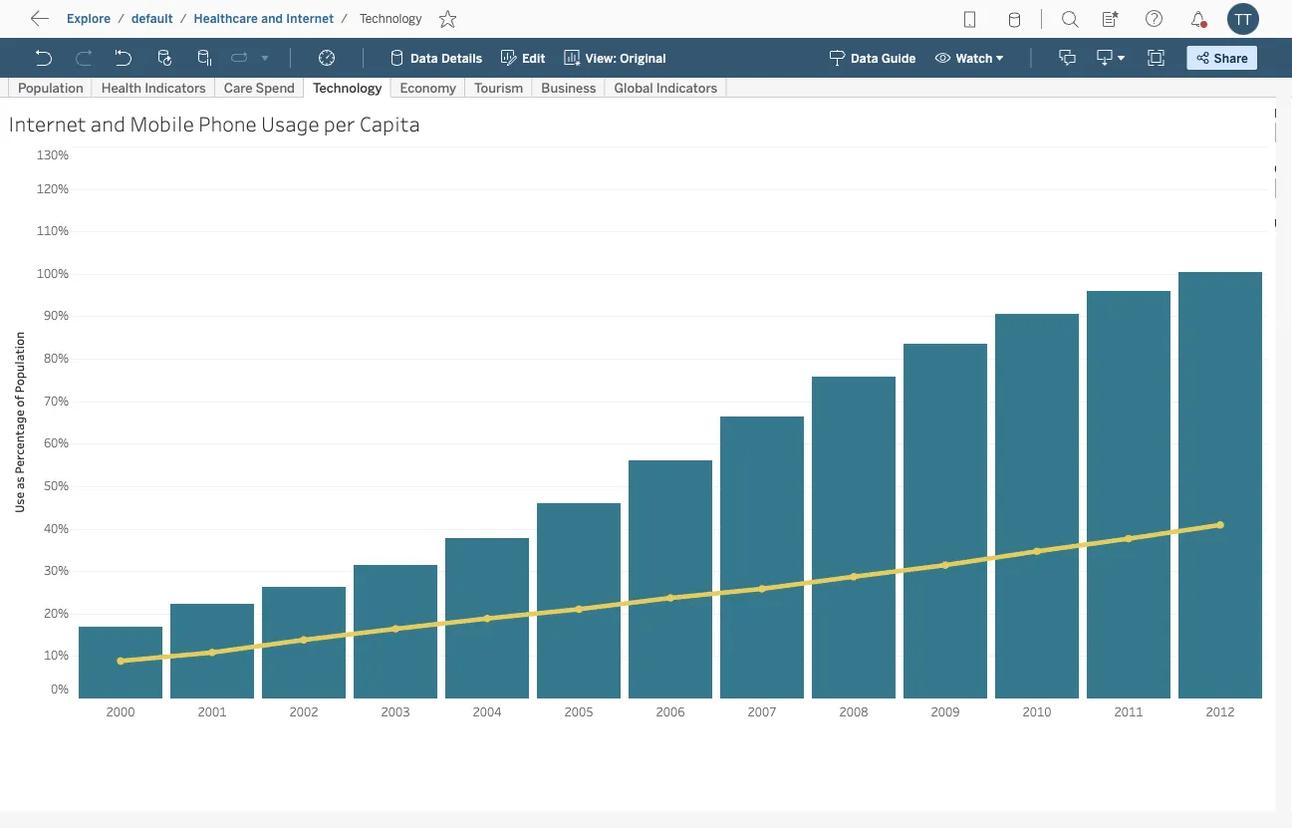 Task type: locate. For each thing, give the bounding box(es) containing it.
explore link
[[66, 10, 112, 27]]

technology element
[[354, 11, 428, 26]]

1 / from the left
[[118, 11, 125, 26]]

0 horizontal spatial /
[[118, 11, 125, 26]]

explore / default / healthcare and internet /
[[67, 11, 348, 26]]

/ right the to
[[118, 11, 125, 26]]

/ right default
[[180, 11, 187, 26]]

default link
[[131, 10, 174, 27]]

content
[[109, 15, 171, 34]]

explore
[[67, 11, 111, 26]]

3 / from the left
[[341, 11, 348, 26]]

1 horizontal spatial /
[[180, 11, 187, 26]]

skip to content
[[52, 15, 171, 34]]

and
[[261, 11, 283, 26]]

/ right internet
[[341, 11, 348, 26]]

healthcare and internet link
[[193, 10, 335, 27]]

/
[[118, 11, 125, 26], [180, 11, 187, 26], [341, 11, 348, 26]]

skip to content link
[[48, 11, 203, 38]]

2 horizontal spatial /
[[341, 11, 348, 26]]



Task type: describe. For each thing, give the bounding box(es) containing it.
internet
[[286, 11, 334, 26]]

to
[[90, 15, 105, 34]]

default
[[132, 11, 173, 26]]

technology
[[360, 11, 422, 26]]

skip
[[52, 15, 86, 34]]

healthcare
[[194, 11, 258, 26]]

2 / from the left
[[180, 11, 187, 26]]



Task type: vqa. For each thing, say whether or not it's contained in the screenshot.
'Assets'
no



